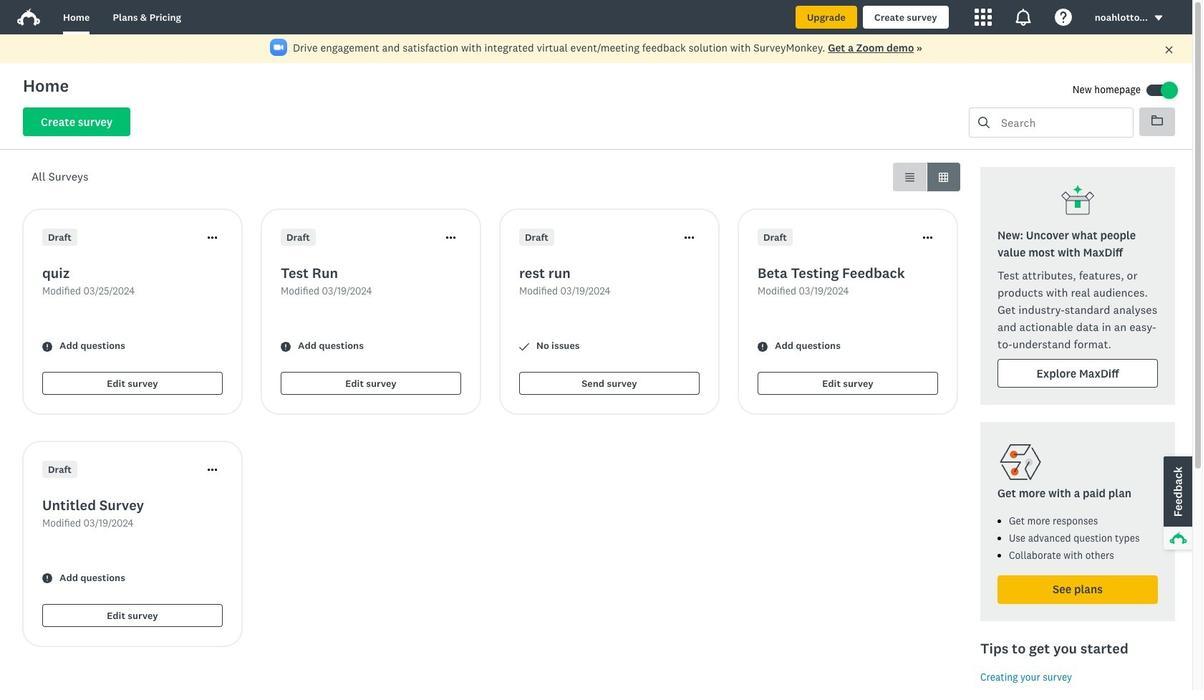Task type: vqa. For each thing, say whether or not it's contained in the screenshot.
the SurveyMonkey Logo
no



Task type: locate. For each thing, give the bounding box(es) containing it.
x image
[[1165, 45, 1174, 54]]

brand logo image
[[17, 6, 40, 29], [17, 9, 40, 26]]

0 horizontal spatial warning image
[[281, 341, 291, 351]]

help icon image
[[1055, 9, 1072, 26]]

1 warning image from the top
[[42, 341, 52, 351]]

max diff icon image
[[1061, 184, 1096, 219]]

1 brand logo image from the top
[[17, 6, 40, 29]]

dropdown arrow icon image
[[1154, 13, 1164, 23], [1156, 16, 1163, 21]]

Search text field
[[990, 108, 1134, 137]]

warning image
[[42, 341, 52, 351], [42, 574, 52, 584]]

1 horizontal spatial warning image
[[758, 341, 768, 351]]

group
[[894, 163, 961, 191]]

warning image
[[281, 341, 291, 351], [758, 341, 768, 351]]

response based pricing icon image
[[998, 439, 1044, 485]]

2 folders image from the top
[[1152, 115, 1164, 125]]

products icon image
[[975, 9, 992, 26], [975, 9, 992, 26]]

1 vertical spatial warning image
[[42, 574, 52, 584]]

2 warning image from the top
[[42, 574, 52, 584]]

search image
[[979, 117, 990, 128], [979, 117, 990, 128]]

0 vertical spatial warning image
[[42, 341, 52, 351]]

2 warning image from the left
[[758, 341, 768, 351]]

folders image
[[1152, 115, 1164, 126], [1152, 115, 1164, 125]]



Task type: describe. For each thing, give the bounding box(es) containing it.
notification center icon image
[[1015, 9, 1032, 26]]

no issues image
[[519, 341, 530, 351]]

1 folders image from the top
[[1152, 115, 1164, 126]]

1 warning image from the left
[[281, 341, 291, 351]]

2 brand logo image from the top
[[17, 9, 40, 26]]



